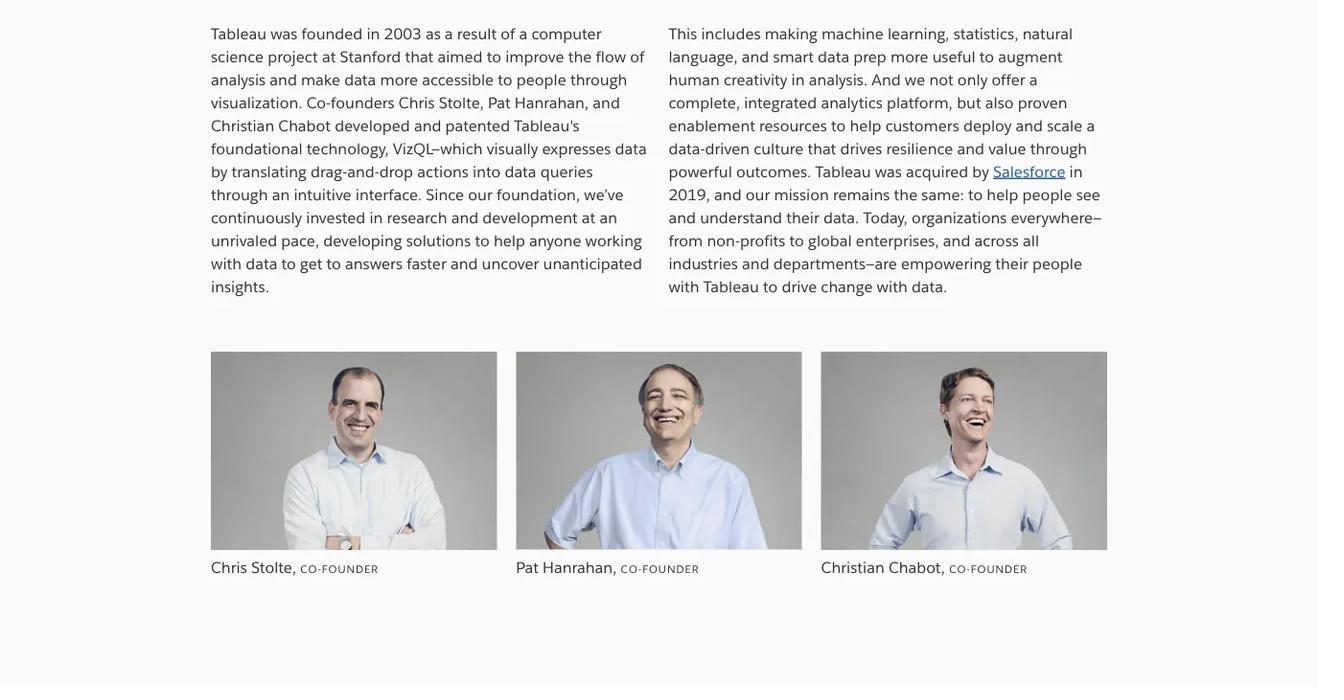 Task type: describe. For each thing, give the bounding box(es) containing it.
customers
[[886, 116, 960, 135]]

platform,
[[887, 93, 953, 112]]

a right as
[[445, 24, 453, 43]]

data-
[[669, 139, 705, 158]]

statistics,
[[954, 24, 1019, 43]]

visualization.
[[211, 93, 303, 112]]

0 horizontal spatial data.
[[824, 208, 860, 227]]

drop
[[379, 162, 413, 181]]

anyone
[[529, 231, 581, 250]]

developed
[[335, 116, 410, 135]]

a up "improve" at the top left of page
[[519, 24, 528, 43]]

co-
[[621, 562, 643, 576]]

get
[[300, 254, 323, 273]]

in up stanford
[[367, 24, 380, 43]]

value
[[989, 139, 1027, 158]]

proven
[[1018, 93, 1068, 112]]

tableau was founded in 2003 as a result of a computer science project at stanford that aimed to improve the flow of analysis and make data more accessible to people through visualization. co-founders chris stolte, pat hanrahan, and christian chabot developed and patented tableau's foundational technology, vizql—which visually expresses data by translating drag-and-drop actions into data queries through an intuitive interface. since our foundation, we've continuously invested in research and development at an unrivaled pace, developing solutions to help anyone working with data to get to answers faster and uncover unanticipated insights.
[[211, 24, 647, 296]]

hanrahan, inside the tableau was founded in 2003 as a result of a computer science project at stanford that aimed to improve the flow of analysis and make data more accessible to people through visualization. co-founders chris stolte, pat hanrahan, and christian chabot developed and patented tableau's foundational technology, vizql—which visually expresses data by translating drag-and-drop actions into data queries through an intuitive interface. since our foundation, we've continuously invested in research and development at an unrivaled pace, developing solutions to help anyone working with data to get to answers faster and uncover unanticipated insights.
[[515, 93, 589, 112]]

foundational
[[211, 139, 303, 158]]

that inside this includes making machine learning, statistics, natural language, and smart data prep more useful to augment human creativity in analysis. and we not only offer a complete, integrated analytics platform, but also proven enablement resources to help customers deploy and scale a data-driven culture that drives resilience and value through powerful outcomes. tableau was acquired by
[[808, 139, 836, 158]]

enablement
[[669, 116, 755, 135]]

a down augment
[[1030, 70, 1038, 89]]

our inside the tableau was founded in 2003 as a result of a computer science project at stanford that aimed to improve the flow of analysis and make data more accessible to people through visualization. co-founders chris stolte, pat hanrahan, and christian chabot developed and patented tableau's foundational technology, vizql—which visually expresses data by translating drag-and-drop actions into data queries through an intuitive interface. since our foundation, we've continuously invested in research and development at an unrivaled pace, developing solutions to help anyone working with data to get to answers faster and uncover unanticipated insights.
[[468, 185, 493, 204]]

remains
[[833, 185, 890, 204]]

to right get
[[327, 254, 341, 273]]

flow
[[596, 47, 626, 66]]

a right scale
[[1087, 116, 1095, 135]]

2 vertical spatial through
[[211, 185, 268, 204]]

chris stolte image
[[211, 352, 497, 550]]

was inside this includes making machine learning, statistics, natural language, and smart data prep more useful to augment human creativity in analysis. and we not only offer a complete, integrated analytics platform, but also proven enablement resources to help customers deploy and scale a data-driven culture that drives resilience and value through powerful outcomes. tableau was acquired by
[[875, 162, 902, 181]]

1 horizontal spatial pat
[[516, 557, 539, 577]]

mission
[[774, 185, 829, 204]]

data inside this includes making machine learning, statistics, natural language, and smart data prep more useful to augment human creativity in analysis. and we not only offer a complete, integrated analytics platform, but also proven enablement resources to help customers deploy and scale a data-driven culture that drives resilience and value through powerful outcomes. tableau was acquired by
[[818, 47, 850, 66]]

1 vertical spatial hanrahan,
[[543, 557, 617, 577]]

visually
[[487, 139, 538, 158]]

drives
[[840, 139, 882, 158]]

useful
[[933, 47, 976, 66]]

data up founders
[[344, 70, 376, 89]]

and
[[872, 70, 901, 89]]

improve
[[505, 47, 564, 66]]

analysis.
[[809, 70, 868, 89]]

to down "improve" at the top left of page
[[498, 70, 513, 89]]

intuitive
[[294, 185, 352, 204]]

founded
[[302, 24, 363, 43]]

departments—are
[[774, 254, 897, 273]]

the inside the tableau was founded in 2003 as a result of a computer science project at stanford that aimed to improve the flow of analysis and make data more accessible to people through visualization. co-founders chris stolte, pat hanrahan, and christian chabot developed and patented tableau's foundational technology, vizql—which visually expresses data by translating drag-and-drop actions into data queries through an intuitive interface. since our foundation, we've continuously invested in research and development at an unrivaled pace, developing solutions to help anyone working with data to get to answers faster and uncover unanticipated insights.
[[568, 47, 592, 66]]

resources
[[759, 116, 827, 135]]

1 horizontal spatial with
[[669, 277, 700, 296]]

science
[[211, 47, 264, 66]]

people inside the tableau was founded in 2003 as a result of a computer science project at stanford that aimed to improve the flow of analysis and make data more accessible to people through visualization. co-founders chris stolte, pat hanrahan, and christian chabot developed and patented tableau's foundational technology, vizql—which visually expresses data by translating drag-and-drop actions into data queries through an intuitive interface. since our foundation, we've continuously invested in research and development at an unrivaled pace, developing solutions to help anyone working with data to get to answers faster and uncover unanticipated insights.
[[517, 70, 566, 89]]

salesforce
[[993, 162, 1066, 181]]

industries
[[669, 254, 738, 273]]

human
[[669, 70, 720, 89]]

2 horizontal spatial with
[[877, 277, 908, 296]]

founder
[[643, 562, 700, 576]]

working
[[585, 231, 642, 250]]

0 vertical spatial an
[[272, 185, 290, 204]]

this includes making machine learning, statistics, natural language, and smart data prep more useful to augment human creativity in analysis. and we not only offer a complete, integrated analytics platform, but also proven enablement resources to help customers deploy and scale a data-driven culture that drives resilience and value through powerful outcomes. tableau was acquired by
[[669, 24, 1095, 181]]

0 horizontal spatial at
[[322, 47, 336, 66]]

and up vizql—which
[[414, 116, 442, 135]]

offer
[[992, 70, 1026, 89]]

1 vertical spatial stolte,
[[251, 558, 296, 578]]

and down flow
[[593, 93, 620, 112]]

scale
[[1047, 116, 1083, 135]]

founder for chris stolte,
[[322, 563, 379, 576]]

by inside the tableau was founded in 2003 as a result of a computer science project at stanford that aimed to improve the flow of analysis and make data more accessible to people through visualization. co-founders chris stolte, pat hanrahan, and christian chabot developed and patented tableau's foundational technology, vizql—which visually expresses data by translating drag-and-drop actions into data queries through an intuitive interface. since our foundation, we've continuously invested in research and development at an unrivaled pace, developing solutions to help anyone working with data to get to answers faster and uncover unanticipated insights.
[[211, 162, 228, 181]]

and down the solutions
[[451, 254, 478, 273]]

0 vertical spatial their
[[786, 208, 820, 227]]

pat hanrahan image
[[516, 352, 802, 550]]

across
[[975, 231, 1019, 250]]

and down since
[[451, 208, 479, 227]]

uncover
[[482, 254, 539, 273]]

1 horizontal spatial their
[[996, 254, 1029, 273]]

organizations
[[912, 208, 1007, 227]]

2 vertical spatial people
[[1033, 254, 1083, 273]]

to up organizations
[[968, 185, 983, 204]]

acquired
[[906, 162, 969, 181]]

see
[[1077, 185, 1101, 204]]

unrivaled
[[211, 231, 277, 250]]

make
[[301, 70, 340, 89]]

vizql—which
[[393, 139, 483, 158]]

in inside in 2019, and our mission remains the same: to help people see and understand their data. today, organizations everywhere— from non-profits to global enterprises, and across all industries and departments—are empowering their people with tableau to drive change with data.
[[1070, 162, 1083, 181]]

more inside the tableau was founded in 2003 as a result of a computer science project at stanford that aimed to improve the flow of analysis and make data more accessible to people through visualization. co-founders chris stolte, pat hanrahan, and christian chabot developed and patented tableau's foundational technology, vizql—which visually expresses data by translating drag-and-drop actions into data queries through an intuitive interface. since our foundation, we've continuously invested in research and development at an unrivaled pace, developing solutions to help anyone working with data to get to answers faster and uncover unanticipated insights.
[[380, 70, 418, 89]]

christian chabot image
[[821, 352, 1107, 550]]

in down interface.
[[370, 208, 383, 227]]

learning,
[[888, 24, 950, 43]]

founders
[[331, 93, 395, 112]]

computer
[[532, 24, 602, 43]]

actions
[[417, 162, 469, 181]]

help inside this includes making machine learning, statistics, natural language, and smart data prep more useful to augment human creativity in analysis. and we not only offer a complete, integrated analytics platform, but also proven enablement resources to help customers deploy and scale a data-driven culture that drives resilience and value through powerful outcomes. tableau was acquired by
[[850, 116, 882, 135]]

development
[[483, 208, 578, 227]]

pace,
[[281, 231, 319, 250]]

help inside in 2019, and our mission remains the same: to help people see and understand their data. today, organizations everywhere— from non-profits to global enterprises, and across all industries and departments—are empowering their people with tableau to drive change with data.
[[987, 185, 1019, 204]]

pat inside the tableau was founded in 2003 as a result of a computer science project at stanford that aimed to improve the flow of analysis and make data more accessible to people through visualization. co-founders chris stolte, pat hanrahan, and christian chabot developed and patented tableau's foundational technology, vizql—which visually expresses data by translating drag-and-drop actions into data queries through an intuitive interface. since our foundation, we've continuously invested in research and development at an unrivaled pace, developing solutions to help anyone working with data to get to answers faster and uncover unanticipated insights.
[[488, 93, 511, 112]]

change
[[821, 277, 873, 296]]

chris stolte, co-founder
[[211, 558, 379, 578]]

smart
[[773, 47, 814, 66]]

enterprises,
[[856, 231, 939, 250]]

and down deploy
[[957, 139, 985, 158]]

tableau's
[[514, 116, 580, 135]]

foundation,
[[497, 185, 580, 204]]

to left drive
[[763, 277, 778, 296]]

1 horizontal spatial an
[[600, 208, 617, 227]]

data up we've
[[615, 139, 647, 158]]

as
[[426, 24, 441, 43]]

all
[[1023, 231, 1039, 250]]

1 vertical spatial at
[[582, 208, 596, 227]]

chris inside the tableau was founded in 2003 as a result of a computer science project at stanford that aimed to improve the flow of analysis and make data more accessible to people through visualization. co-founders chris stolte, pat hanrahan, and christian chabot developed and patented tableau's foundational technology, vizql—which visually expresses data by translating drag-and-drop actions into data queries through an intuitive interface. since our foundation, we've continuously invested in research and development at an unrivaled pace, developing solutions to help anyone working with data to get to answers faster and uncover unanticipated insights.
[[399, 93, 435, 112]]

chabot
[[278, 116, 331, 135]]

this
[[669, 24, 697, 43]]



Task type: locate. For each thing, give the bounding box(es) containing it.
0 horizontal spatial stolte,
[[251, 558, 296, 578]]

through inside this includes making machine learning, statistics, natural language, and smart data prep more useful to augment human creativity in analysis. and we not only offer a complete, integrated analytics platform, but also proven enablement resources to help customers deploy and scale a data-driven culture that drives resilience and value through powerful outcomes. tableau was acquired by
[[1031, 139, 1088, 158]]

1 vertical spatial tableau
[[816, 162, 871, 181]]

to up the uncover
[[475, 231, 490, 250]]

culture
[[754, 139, 804, 158]]

faster
[[407, 254, 447, 273]]

the
[[568, 47, 592, 66], [894, 185, 918, 204]]

2 horizontal spatial help
[[987, 185, 1019, 204]]

1 horizontal spatial at
[[582, 208, 596, 227]]

data. up "global"
[[824, 208, 860, 227]]

with right change
[[877, 277, 908, 296]]

2 by from the left
[[973, 162, 989, 181]]

1 horizontal spatial of
[[630, 47, 645, 66]]

to left get
[[281, 254, 296, 273]]

deploy
[[964, 116, 1012, 135]]

only
[[958, 70, 988, 89]]

integrated
[[744, 93, 817, 112]]

solutions
[[406, 231, 471, 250]]

1 horizontal spatial chris
[[399, 93, 435, 112]]

0 horizontal spatial our
[[468, 185, 493, 204]]

to down result at left
[[487, 47, 502, 66]]

1 horizontal spatial data.
[[912, 277, 948, 296]]

0 horizontal spatial was
[[271, 24, 298, 43]]

help inside the tableau was founded in 2003 as a result of a computer science project at stanford that aimed to improve the flow of analysis and make data more accessible to people through visualization. co-founders chris stolte, pat hanrahan, and christian chabot developed and patented tableau's foundational technology, vizql—which visually expresses data by translating drag-and-drop actions into data queries through an intuitive interface. since our foundation, we've continuously invested in research and development at an unrivaled pace, developing solutions to help anyone working with data to get to answers faster and uncover unanticipated insights.
[[494, 231, 525, 250]]

by inside this includes making machine learning, statistics, natural language, and smart data prep more useful to augment human creativity in analysis. and we not only offer a complete, integrated analytics platform, but also proven enablement resources to help customers deploy and scale a data-driven culture that drives resilience and value through powerful outcomes. tableau was acquired by
[[973, 162, 989, 181]]

stolte, inside the tableau was founded in 2003 as a result of a computer science project at stanford that aimed to improve the flow of analysis and make data more accessible to people through visualization. co-founders chris stolte, pat hanrahan, and christian chabot developed and patented tableau's foundational technology, vizql—which visually expresses data by translating drag-and-drop actions into data queries through an intuitive interface. since our foundation, we've continuously invested in research and development at an unrivaled pace, developing solutions to help anyone working with data to get to answers faster and uncover unanticipated insights.
[[439, 93, 484, 112]]

more down stanford
[[380, 70, 418, 89]]

we
[[905, 70, 926, 89]]

from
[[669, 231, 703, 250]]

with inside the tableau was founded in 2003 as a result of a computer science project at stanford that aimed to improve the flow of analysis and make data more accessible to people through visualization. co-founders chris stolte, pat hanrahan, and christian chabot developed and patented tableau's foundational technology, vizql—which visually expresses data by translating drag-and-drop actions into data queries through an intuitive interface. since our foundation, we've continuously invested in research and development at an unrivaled pace, developing solutions to help anyone working with data to get to answers faster and uncover unanticipated insights.
[[211, 254, 242, 273]]

pat hanrahan, co-founder
[[516, 557, 700, 577]]

help down salesforce
[[987, 185, 1019, 204]]

through down flow
[[570, 70, 627, 89]]

data. down empowering
[[912, 277, 948, 296]]

our inside in 2019, and our mission remains the same: to help people see and understand their data. today, organizations everywhere— from non-profits to global enterprises, and across all industries and departments—are empowering their people with tableau to drive change with data.
[[746, 185, 770, 204]]

drag-
[[311, 162, 347, 181]]

that
[[405, 47, 434, 66], [808, 139, 836, 158]]

to
[[487, 47, 502, 66], [980, 47, 995, 66], [498, 70, 513, 89], [831, 116, 846, 135], [968, 185, 983, 204], [475, 231, 490, 250], [790, 231, 804, 250], [281, 254, 296, 273], [327, 254, 341, 273], [763, 277, 778, 296]]

expresses
[[542, 139, 611, 158]]

1 our from the left
[[468, 185, 493, 204]]

0 vertical spatial the
[[568, 47, 592, 66]]

0 vertical spatial chris
[[399, 93, 435, 112]]

understand
[[700, 208, 783, 227]]

0 horizontal spatial pat
[[488, 93, 511, 112]]

salesforce link
[[993, 162, 1066, 181]]

0 horizontal spatial tableau
[[211, 24, 267, 43]]

in down smart
[[792, 70, 805, 89]]

and up from
[[669, 208, 696, 227]]

help up the uncover
[[494, 231, 525, 250]]

analytics
[[821, 93, 883, 112]]

1 horizontal spatial our
[[746, 185, 770, 204]]

1 vertical spatial christian
[[821, 558, 885, 578]]

empowering
[[901, 254, 992, 273]]

hanrahan,
[[515, 93, 589, 112], [543, 557, 617, 577]]

tableau down drives
[[816, 162, 871, 181]]

of right flow
[[630, 47, 645, 66]]

complete,
[[669, 93, 740, 112]]

1 horizontal spatial help
[[850, 116, 882, 135]]

co- inside the tableau was founded in 2003 as a result of a computer science project at stanford that aimed to improve the flow of analysis and make data more accessible to people through visualization. co-founders chris stolte, pat hanrahan, and christian chabot developed and patented tableau's foundational technology, vizql—which visually expresses data by translating drag-and-drop actions into data queries through an intuitive interface. since our foundation, we've continuously invested in research and development at an unrivaled pace, developing solutions to help anyone working with data to get to answers faster and uncover unanticipated insights.
[[307, 93, 331, 112]]

1 horizontal spatial through
[[570, 70, 627, 89]]

2019,
[[669, 185, 710, 204]]

not
[[930, 70, 954, 89]]

by down foundational
[[211, 162, 228, 181]]

0 vertical spatial people
[[517, 70, 566, 89]]

founder inside christian chabot, co-founder
[[971, 563, 1028, 576]]

0 vertical spatial was
[[271, 24, 298, 43]]

pat
[[488, 93, 511, 112], [516, 557, 539, 577]]

answers
[[345, 254, 403, 273]]

stanford
[[340, 47, 401, 66]]

in up the see
[[1070, 162, 1083, 181]]

data up "analysis."
[[818, 47, 850, 66]]

developing
[[323, 231, 402, 250]]

machine
[[822, 24, 884, 43]]

and down project
[[270, 70, 297, 89]]

language,
[[669, 47, 738, 66]]

hanrahan, left co-
[[543, 557, 617, 577]]

1 vertical spatial was
[[875, 162, 902, 181]]

1 horizontal spatial by
[[973, 162, 989, 181]]

founder inside chris stolte, co-founder
[[322, 563, 379, 576]]

augment
[[998, 47, 1063, 66]]

interface.
[[356, 185, 422, 204]]

0 horizontal spatial an
[[272, 185, 290, 204]]

0 vertical spatial that
[[405, 47, 434, 66]]

with up insights.
[[211, 254, 242, 273]]

data down unrivaled
[[246, 254, 277, 273]]

christian down visualization.
[[211, 116, 274, 135]]

2003
[[384, 24, 422, 43]]

tableau inside this includes making machine learning, statistics, natural language, and smart data prep more useful to augment human creativity in analysis. and we not only offer a complete, integrated analytics platform, but also proven enablement resources to help customers deploy and scale a data-driven culture that drives resilience and value through powerful outcomes. tableau was acquired by
[[816, 162, 871, 181]]

unanticipated
[[543, 254, 642, 273]]

1 vertical spatial their
[[996, 254, 1029, 273]]

creativity
[[724, 70, 788, 89]]

co-
[[307, 93, 331, 112], [300, 563, 322, 576], [949, 563, 971, 576]]

and down profits
[[742, 254, 770, 273]]

a
[[445, 24, 453, 43], [519, 24, 528, 43], [1030, 70, 1038, 89], [1087, 116, 1095, 135]]

0 vertical spatial at
[[322, 47, 336, 66]]

co- for chris stolte,
[[300, 563, 322, 576]]

1 horizontal spatial founder
[[971, 563, 1028, 576]]

our down the outcomes.
[[746, 185, 770, 204]]

1 horizontal spatial that
[[808, 139, 836, 158]]

0 vertical spatial data.
[[824, 208, 860, 227]]

at down we've
[[582, 208, 596, 227]]

co- inside chris stolte, co-founder
[[300, 563, 322, 576]]

data down visually at the left top of the page
[[505, 162, 537, 181]]

1 horizontal spatial tableau
[[704, 277, 759, 296]]

2 vertical spatial help
[[494, 231, 525, 250]]

includes
[[701, 24, 761, 43]]

the inside in 2019, and our mission remains the same: to help people see and understand their data. today, organizations everywhere— from non-profits to global enterprises, and across all industries and departments—are empowering their people with tableau to drive change with data.
[[894, 185, 918, 204]]

0 vertical spatial christian
[[211, 116, 274, 135]]

0 horizontal spatial by
[[211, 162, 228, 181]]

with down industries
[[669, 277, 700, 296]]

with
[[211, 254, 242, 273], [669, 277, 700, 296], [877, 277, 908, 296]]

1 vertical spatial chris
[[211, 558, 247, 578]]

0 vertical spatial through
[[570, 70, 627, 89]]

0 horizontal spatial christian
[[211, 116, 274, 135]]

founder for christian chabot,
[[971, 563, 1028, 576]]

into
[[473, 162, 501, 181]]

result
[[457, 24, 497, 43]]

tableau inside in 2019, and our mission remains the same: to help people see and understand their data. today, organizations everywhere— from non-profits to global enterprises, and across all industries and departments—are empowering their people with tableau to drive change with data.
[[704, 277, 759, 296]]

their down mission
[[786, 208, 820, 227]]

drive
[[782, 277, 817, 296]]

0 vertical spatial hanrahan,
[[515, 93, 589, 112]]

queries
[[540, 162, 593, 181]]

to left "global"
[[790, 231, 804, 250]]

0 horizontal spatial help
[[494, 231, 525, 250]]

aimed
[[438, 47, 483, 66]]

in 2019, and our mission remains the same: to help people see and understand their data. today, organizations everywhere— from non-profits to global enterprises, and across all industries and departments—are empowering their people with tableau to drive change with data.
[[669, 162, 1102, 296]]

0 horizontal spatial their
[[786, 208, 820, 227]]

0 horizontal spatial through
[[211, 185, 268, 204]]

0 vertical spatial stolte,
[[439, 93, 484, 112]]

of right result at left
[[501, 24, 515, 43]]

tableau down industries
[[704, 277, 759, 296]]

in inside this includes making machine learning, statistics, natural language, and smart data prep more useful to augment human creativity in analysis. and we not only offer a complete, integrated analytics platform, but also proven enablement resources to help customers deploy and scale a data-driven culture that drives resilience and value through powerful outcomes. tableau was acquired by
[[792, 70, 805, 89]]

and up understand
[[714, 185, 742, 204]]

1 vertical spatial pat
[[516, 557, 539, 577]]

since
[[426, 185, 464, 204]]

2 vertical spatial tableau
[[704, 277, 759, 296]]

was up remains
[[875, 162, 902, 181]]

an down we've
[[600, 208, 617, 227]]

natural
[[1023, 24, 1073, 43]]

1 vertical spatial data.
[[912, 277, 948, 296]]

0 horizontal spatial the
[[568, 47, 592, 66]]

2 our from the left
[[746, 185, 770, 204]]

0 horizontal spatial chris
[[211, 558, 247, 578]]

1 vertical spatial an
[[600, 208, 617, 227]]

by down value
[[973, 162, 989, 181]]

driven
[[705, 139, 750, 158]]

help up drives
[[850, 116, 882, 135]]

and down proven
[[1016, 116, 1043, 135]]

stolte,
[[439, 93, 484, 112], [251, 558, 296, 578]]

0 vertical spatial pat
[[488, 93, 511, 112]]

data.
[[824, 208, 860, 227], [912, 277, 948, 296]]

also
[[986, 93, 1014, 112]]

people
[[517, 70, 566, 89], [1023, 185, 1073, 204], [1033, 254, 1083, 273]]

to down statistics,
[[980, 47, 995, 66]]

making
[[765, 24, 818, 43]]

hanrahan, up tableau's
[[515, 93, 589, 112]]

tableau inside the tableau was founded in 2003 as a result of a computer science project at stanford that aimed to improve the flow of analysis and make data more accessible to people through visualization. co-founders chris stolte, pat hanrahan, and christian chabot developed and patented tableau's foundational technology, vizql—which visually expresses data by translating drag-and-drop actions into data queries through an intuitive interface. since our foundation, we've continuously invested in research and development at an unrivaled pace, developing solutions to help anyone working with data to get to answers faster and uncover unanticipated insights.
[[211, 24, 267, 43]]

our down into
[[468, 185, 493, 204]]

1 vertical spatial through
[[1031, 139, 1088, 158]]

0 horizontal spatial founder
[[322, 563, 379, 576]]

0 horizontal spatial that
[[405, 47, 434, 66]]

christian left chabot,
[[821, 558, 885, 578]]

0 horizontal spatial with
[[211, 254, 242, 273]]

and up creativity
[[742, 47, 769, 66]]

but
[[957, 93, 982, 112]]

powerful
[[669, 162, 732, 181]]

1 vertical spatial people
[[1023, 185, 1073, 204]]

through up "continuously"
[[211, 185, 268, 204]]

that inside the tableau was founded in 2003 as a result of a computer science project at stanford that aimed to improve the flow of analysis and make data more accessible to people through visualization. co-founders chris stolte, pat hanrahan, and christian chabot developed and patented tableau's foundational technology, vizql—which visually expresses data by translating drag-and-drop actions into data queries through an intuitive interface. since our foundation, we've continuously invested in research and development at an unrivaled pace, developing solutions to help anyone working with data to get to answers faster and uncover unanticipated insights.
[[405, 47, 434, 66]]

christian inside the tableau was founded in 2003 as a result of a computer science project at stanford that aimed to improve the flow of analysis and make data more accessible to people through visualization. co-founders chris stolte, pat hanrahan, and christian chabot developed and patented tableau's foundational technology, vizql—which visually expresses data by translating drag-and-drop actions into data queries through an intuitive interface. since our foundation, we've continuously invested in research and development at an unrivaled pace, developing solutions to help anyone working with data to get to answers faster and uncover unanticipated insights.
[[211, 116, 274, 135]]

1 by from the left
[[211, 162, 228, 181]]

1 vertical spatial help
[[987, 185, 1019, 204]]

their down across
[[996, 254, 1029, 273]]

was
[[271, 24, 298, 43], [875, 162, 902, 181]]

1 founder from the left
[[322, 563, 379, 576]]

0 horizontal spatial more
[[380, 70, 418, 89]]

by
[[211, 162, 228, 181], [973, 162, 989, 181]]

1 horizontal spatial christian
[[821, 558, 885, 578]]

1 vertical spatial the
[[894, 185, 918, 204]]

that down the resources
[[808, 139, 836, 158]]

1 horizontal spatial more
[[891, 47, 929, 66]]

people down all
[[1033, 254, 1083, 273]]

0 horizontal spatial of
[[501, 24, 515, 43]]

through
[[570, 70, 627, 89], [1031, 139, 1088, 158], [211, 185, 268, 204]]

research
[[387, 208, 447, 227]]

project
[[268, 47, 318, 66]]

of
[[501, 24, 515, 43], [630, 47, 645, 66]]

resilience
[[886, 139, 953, 158]]

patented
[[446, 116, 510, 135]]

0 vertical spatial help
[[850, 116, 882, 135]]

we've
[[584, 185, 624, 204]]

translating
[[232, 162, 307, 181]]

people down "improve" at the top left of page
[[517, 70, 566, 89]]

1 vertical spatial that
[[808, 139, 836, 158]]

0 vertical spatial of
[[501, 24, 515, 43]]

invested
[[306, 208, 366, 227]]

an down translating on the left top of page
[[272, 185, 290, 204]]

to down analytics
[[831, 116, 846, 135]]

1 horizontal spatial was
[[875, 162, 902, 181]]

1 horizontal spatial stolte,
[[439, 93, 484, 112]]

was inside the tableau was founded in 2003 as a result of a computer science project at stanford that aimed to improve the flow of analysis and make data more accessible to people through visualization. co-founders chris stolte, pat hanrahan, and christian chabot developed and patented tableau's foundational technology, vizql—which visually expresses data by translating drag-and-drop actions into data queries through an intuitive interface. since our foundation, we've continuously invested in research and development at an unrivaled pace, developing solutions to help anyone working with data to get to answers faster and uncover unanticipated insights.
[[271, 24, 298, 43]]

people up everywhere—
[[1023, 185, 1073, 204]]

0 vertical spatial tableau
[[211, 24, 267, 43]]

the up today,
[[894, 185, 918, 204]]

more inside this includes making machine learning, statistics, natural language, and smart data prep more useful to augment human creativity in analysis. and we not only offer a complete, integrated analytics platform, but also proven enablement resources to help customers deploy and scale a data-driven culture that drives resilience and value through powerful outcomes. tableau was acquired by
[[891, 47, 929, 66]]

and down organizations
[[943, 231, 971, 250]]

at down founded
[[322, 47, 336, 66]]

2 horizontal spatial tableau
[[816, 162, 871, 181]]

0 vertical spatial more
[[891, 47, 929, 66]]

global
[[808, 231, 852, 250]]

and-
[[347, 162, 379, 181]]

co- for christian chabot,
[[949, 563, 971, 576]]

continuously
[[211, 208, 302, 227]]

chris
[[399, 93, 435, 112], [211, 558, 247, 578]]

1 horizontal spatial the
[[894, 185, 918, 204]]

accessible
[[422, 70, 494, 89]]

data
[[818, 47, 850, 66], [344, 70, 376, 89], [615, 139, 647, 158], [505, 162, 537, 181], [246, 254, 277, 273]]

was up project
[[271, 24, 298, 43]]

more up we
[[891, 47, 929, 66]]

co- inside christian chabot, co-founder
[[949, 563, 971, 576]]

1 vertical spatial of
[[630, 47, 645, 66]]

1 vertical spatial more
[[380, 70, 418, 89]]

the down computer
[[568, 47, 592, 66]]

that down as
[[405, 47, 434, 66]]

through down scale
[[1031, 139, 1088, 158]]

tableau up the science
[[211, 24, 267, 43]]

outcomes.
[[736, 162, 812, 181]]

2 founder from the left
[[971, 563, 1028, 576]]

2 horizontal spatial through
[[1031, 139, 1088, 158]]



Task type: vqa. For each thing, say whether or not it's contained in the screenshot.
Co- corresponding to Chris Stolte,
yes



